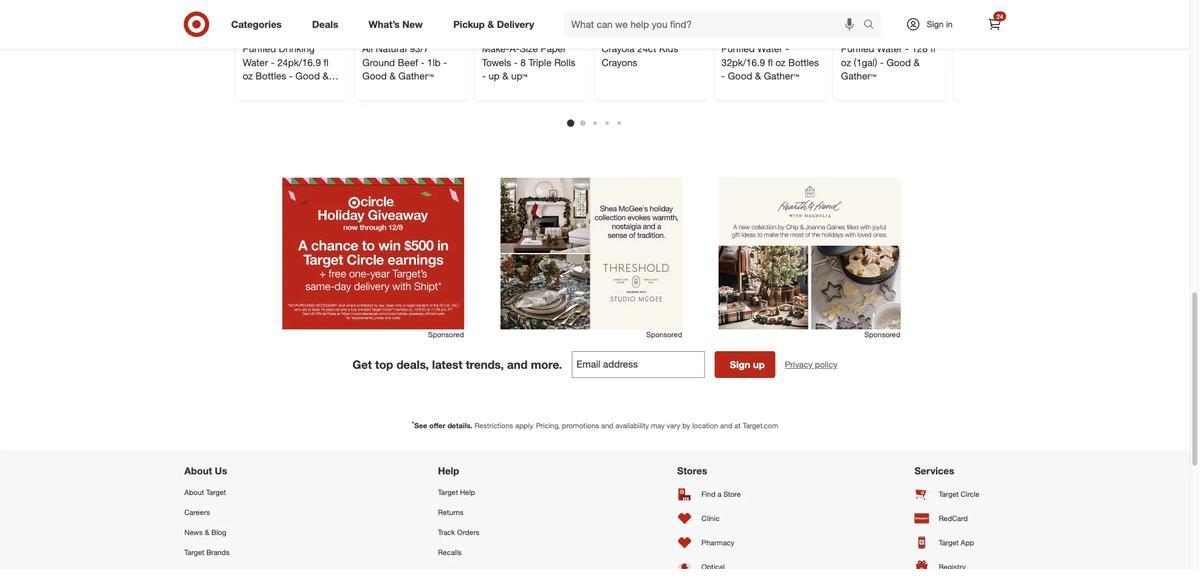 Task type: vqa. For each thing, say whether or not it's contained in the screenshot.
Clean inside dialog
no



Task type: locate. For each thing, give the bounding box(es) containing it.
1 about from the top
[[184, 465, 212, 477]]

deals,
[[396, 358, 429, 372]]

sponsored
[[428, 331, 464, 340], [646, 331, 682, 340], [864, 331, 900, 340]]

water for 32pk/16.9
[[757, 43, 783, 54]]

- right the "(1gal)" on the top of the page
[[880, 56, 884, 68]]

- right 1lb
[[443, 56, 447, 68]]

0 vertical spatial sign
[[927, 19, 944, 29]]

bottles down purified water - 32pk/16.9 fl oz bottles - good & gather™ image
[[788, 56, 819, 68]]

fl for 32pk/16.9
[[768, 56, 773, 68]]

0 horizontal spatial bottles
[[255, 70, 286, 82]]

sign left in
[[927, 19, 944, 29]]

1 vertical spatial sign
[[730, 359, 750, 371]]

1lb
[[427, 56, 441, 68]]

water inside $0.99 purified water - 128 fl oz (1gal) - good & gather™
[[877, 43, 902, 54]]

good down 32pk/16.9
[[728, 70, 752, 82]]

fl inside the $4.59 purified water - 32pk/16.9 fl oz bottles - good & gather™
[[768, 56, 773, 68]]

sign up button
[[715, 352, 775, 379]]

None text field
[[572, 352, 705, 379]]

& left up™
[[502, 70, 508, 82]]

water for 128
[[877, 43, 902, 54]]

purified down the $0.99
[[841, 43, 874, 54]]

target up returns
[[438, 488, 458, 497]]

good down ground
[[362, 70, 387, 82]]

target help link
[[438, 482, 515, 503]]

find a store link
[[677, 482, 752, 507]]

0 vertical spatial bottles
[[788, 56, 819, 68]]

1 horizontal spatial sponsored
[[646, 331, 682, 340]]

target for target circle
[[939, 490, 959, 499]]

what's
[[369, 18, 400, 30]]

purified down '$4.59'
[[721, 43, 755, 54]]

and left availability
[[601, 422, 613, 431]]

water down $3.59
[[243, 56, 268, 68]]

crayola 24ct kids crayons image
[[605, 0, 696, 25]]

$4.59
[[721, 30, 745, 41]]

0 horizontal spatial help
[[438, 465, 459, 477]]

about up about target
[[184, 465, 212, 477]]

privacy policy link
[[785, 359, 838, 371]]

about for about target
[[184, 488, 204, 497]]

careers
[[184, 508, 210, 517]]

& right pickup
[[487, 18, 494, 30]]

ground
[[362, 56, 395, 68]]

advertisement region
[[282, 178, 465, 330], [500, 178, 683, 330], [719, 178, 901, 330]]

up left privacy
[[753, 359, 765, 371]]

about for about us
[[184, 465, 212, 477]]

2 about from the top
[[184, 488, 204, 497]]

about up careers
[[184, 488, 204, 497]]

and
[[507, 358, 528, 372], [601, 422, 613, 431], [720, 422, 732, 431]]

more.
[[531, 358, 562, 372]]

up down towels
[[488, 70, 500, 82]]

oz for (1gal)
[[841, 56, 851, 68]]

good right the "(1gal)" on the top of the page
[[887, 56, 911, 68]]

1 horizontal spatial sign
[[927, 19, 944, 29]]

purified inside the $4.59 purified water - 32pk/16.9 fl oz bottles - good & gather™
[[721, 43, 755, 54]]

- left 1lb
[[421, 56, 425, 68]]

purified down $3.59
[[243, 43, 276, 54]]

1 vertical spatial help
[[460, 488, 475, 497]]

8
[[520, 56, 526, 68]]

0 horizontal spatial fl
[[324, 56, 329, 68]]

oz
[[775, 56, 786, 68], [841, 56, 851, 68], [243, 70, 253, 82]]

1 vertical spatial up
[[753, 359, 765, 371]]

what's new link
[[358, 11, 438, 38]]

get
[[352, 358, 372, 372]]

& down 128
[[914, 56, 920, 68]]

target for target brands
[[184, 548, 204, 557]]

fl right 24pk/16.9
[[324, 56, 329, 68]]

get top deals, latest trends, and more.
[[352, 358, 562, 372]]

32pk/16.9
[[721, 56, 765, 68]]

oz left the "(1gal)" on the top of the page
[[841, 56, 851, 68]]

sign inside button
[[730, 359, 750, 371]]

fl right 128
[[930, 43, 936, 54]]

0 horizontal spatial sponsored
[[428, 331, 464, 340]]

target circle
[[939, 490, 980, 499]]

1 horizontal spatial fl
[[768, 56, 773, 68]]

up
[[488, 70, 500, 82], [753, 359, 765, 371]]

gather™ inside $3.59 purified drinking water - 24pk/16.9 fl oz bottles - good & gather™
[[243, 84, 278, 96]]

0 vertical spatial about
[[184, 465, 212, 477]]

2 horizontal spatial water
[[877, 43, 902, 54]]

paper
[[541, 43, 566, 54]]

0 vertical spatial help
[[438, 465, 459, 477]]

oz inside the $4.59 purified water - 32pk/16.9 fl oz bottles - good & gather™
[[775, 56, 786, 68]]

all natural 93/7 ground beef - 1lb - good & gather™ image
[[366, 0, 457, 25]]

about inside about target link
[[184, 488, 204, 497]]

good
[[887, 56, 911, 68], [295, 70, 320, 82], [362, 70, 387, 82], [728, 70, 752, 82]]

and left the more.
[[507, 358, 528, 372]]

pickup
[[453, 18, 485, 30]]

& down deals link
[[323, 70, 329, 82]]

policy
[[815, 360, 838, 370]]

target down news in the left of the page
[[184, 548, 204, 557]]

1 horizontal spatial help
[[460, 488, 475, 497]]

and left at
[[720, 422, 732, 431]]

2 horizontal spatial fl
[[930, 43, 936, 54]]

gather™ inside the $4.59 purified water - 32pk/16.9 fl oz bottles - good & gather™
[[764, 70, 799, 82]]

a-
[[510, 43, 520, 54]]

privacy policy
[[785, 360, 838, 370]]

returns link
[[438, 503, 515, 523]]

target for target help
[[438, 488, 458, 497]]

sign left privacy
[[730, 359, 750, 371]]

& inside $3.59 purified drinking water - 24pk/16.9 fl oz bottles - good & gather™
[[323, 70, 329, 82]]

1 vertical spatial bottles
[[255, 70, 286, 82]]

What can we help you find? suggestions appear below search field
[[564, 11, 867, 38]]

at
[[734, 422, 741, 431]]

0 horizontal spatial oz
[[243, 70, 253, 82]]

1 horizontal spatial oz
[[775, 56, 786, 68]]

0 horizontal spatial up
[[488, 70, 500, 82]]

water up the "(1gal)" on the top of the page
[[877, 43, 902, 54]]

circle
[[961, 490, 980, 499]]

$0.99
[[841, 30, 865, 41]]

up inside button
[[753, 359, 765, 371]]

find
[[702, 490, 716, 499]]

$3.59 purified drinking water - 24pk/16.9 fl oz bottles - good & gather™
[[243, 30, 329, 96]]

orders
[[457, 528, 479, 537]]

gather™
[[398, 70, 434, 82], [764, 70, 799, 82], [841, 70, 876, 82], [243, 84, 278, 96]]

purified water - 128 fl oz (1gal) - good & gather™ image
[[844, 0, 935, 25]]

clinic
[[702, 514, 720, 523]]

new
[[402, 18, 423, 30]]

water up 32pk/16.9
[[757, 43, 783, 54]]

up™
[[511, 70, 527, 82]]

1 sponsored from the left
[[428, 331, 464, 340]]

fl inside $0.99 purified water - 128 fl oz (1gal) - good & gather™
[[930, 43, 936, 54]]

towels
[[482, 56, 511, 68]]

$4.59 purified water - 32pk/16.9 fl oz bottles - good & gather™
[[721, 30, 819, 82]]

0 horizontal spatial sign
[[730, 359, 750, 371]]

help up returns link
[[460, 488, 475, 497]]

-
[[785, 43, 789, 54], [905, 43, 909, 54], [271, 56, 275, 68], [421, 56, 425, 68], [443, 56, 447, 68], [514, 56, 518, 68], [880, 56, 884, 68], [289, 70, 293, 82], [482, 70, 486, 82], [721, 70, 725, 82]]

24pk/16.9
[[277, 56, 321, 68]]

sign for sign up
[[730, 359, 750, 371]]

bottles
[[788, 56, 819, 68], [255, 70, 286, 82]]

purified inside $0.99 purified water - 128 fl oz (1gal) - good & gather™
[[841, 43, 874, 54]]

target circle link
[[914, 482, 1006, 507]]

gather™ down 32pk/16.9
[[764, 70, 799, 82]]

purified
[[243, 43, 276, 54], [721, 43, 755, 54], [841, 43, 874, 54]]

crayola
[[602, 43, 635, 54]]

target left circle
[[939, 490, 959, 499]]

1 horizontal spatial bottles
[[788, 56, 819, 68]]

3 purified from the left
[[841, 43, 874, 54]]

1 purified from the left
[[243, 43, 276, 54]]

0 horizontal spatial purified
[[243, 43, 276, 54]]

sign up
[[730, 359, 765, 371]]

2 horizontal spatial sponsored
[[864, 331, 900, 340]]

good inside $0.99 purified water - 128 fl oz (1gal) - good & gather™
[[887, 56, 911, 68]]

0 vertical spatial up
[[488, 70, 500, 82]]

fl right 32pk/16.9
[[768, 56, 773, 68]]

2 horizontal spatial purified
[[841, 43, 874, 54]]

sign inside 'link'
[[927, 19, 944, 29]]

2 horizontal spatial advertisement region
[[719, 178, 901, 330]]

oz inside $0.99 purified water - 128 fl oz (1gal) - good & gather™
[[841, 56, 851, 68]]

bottles down 24pk/16.9
[[255, 70, 286, 82]]

1 horizontal spatial and
[[601, 422, 613, 431]]

make-a-size paper towels - 8 triple rolls - up & up™
[[482, 43, 575, 82]]

bottles inside the $4.59 purified water - 32pk/16.9 fl oz bottles - good & gather™
[[788, 56, 819, 68]]

offer
[[429, 422, 445, 431]]

see
[[414, 422, 427, 431]]

1 horizontal spatial advertisement region
[[500, 178, 683, 330]]

gather™ inside $0.99 purified water - 128 fl oz (1gal) - good & gather™
[[841, 70, 876, 82]]

promotions
[[562, 422, 599, 431]]

target help
[[438, 488, 475, 497]]

1 vertical spatial about
[[184, 488, 204, 497]]

& down 32pk/16.9
[[755, 70, 761, 82]]

purified inside $3.59 purified drinking water - 24pk/16.9 fl oz bottles - good & gather™
[[243, 43, 276, 54]]

1 horizontal spatial water
[[757, 43, 783, 54]]

clinic link
[[677, 507, 752, 531]]

purified drinking water - 24pk/16.9 fl oz bottles - good & gather™ image
[[246, 0, 337, 25]]

24 link
[[981, 11, 1008, 38]]

gather™ down 24pk/16.9
[[243, 84, 278, 96]]

track orders
[[438, 528, 479, 537]]

about target link
[[184, 482, 276, 503]]

1 horizontal spatial up
[[753, 359, 765, 371]]

& left blog
[[205, 528, 209, 537]]

& inside make-a-size paper towels - 8 triple rolls - up & up™
[[502, 70, 508, 82]]

vary
[[667, 422, 680, 431]]

good inside the $4.59 purified water - 32pk/16.9 fl oz bottles - good & gather™
[[728, 70, 752, 82]]

0 horizontal spatial water
[[243, 56, 268, 68]]

&
[[487, 18, 494, 30], [914, 56, 920, 68], [323, 70, 329, 82], [390, 70, 396, 82], [502, 70, 508, 82], [755, 70, 761, 82], [205, 528, 209, 537]]

gather™ down the "(1gal)" on the top of the page
[[841, 70, 876, 82]]

good down 24pk/16.9
[[295, 70, 320, 82]]

help up target help
[[438, 465, 459, 477]]

2 horizontal spatial oz
[[841, 56, 851, 68]]

1 horizontal spatial purified
[[721, 43, 755, 54]]

sign
[[927, 19, 944, 29], [730, 359, 750, 371]]

2 purified from the left
[[721, 43, 755, 54]]

categories link
[[221, 11, 297, 38]]

rolls
[[554, 56, 575, 68]]

& inside the all natural 93/7 ground beef - 1lb - good & gather™
[[390, 70, 396, 82]]

oz right 32pk/16.9
[[775, 56, 786, 68]]

0 horizontal spatial advertisement region
[[282, 178, 465, 330]]

gather™ down beef
[[398, 70, 434, 82]]

& inside $0.99 purified water - 128 fl oz (1gal) - good & gather™
[[914, 56, 920, 68]]

& down ground
[[390, 70, 396, 82]]

location
[[692, 422, 718, 431]]

water inside the $4.59 purified water - 32pk/16.9 fl oz bottles - good & gather™
[[757, 43, 783, 54]]

24ct
[[637, 43, 656, 54]]

oz down $3.59
[[243, 70, 253, 82]]

target left "app"
[[939, 539, 959, 548]]



Task type: describe. For each thing, give the bounding box(es) containing it.
target app link
[[914, 531, 1006, 555]]

$0.99 purified water - 128 fl oz (1gal) - good & gather™
[[841, 30, 936, 82]]

recalls
[[438, 548, 462, 557]]

24
[[996, 12, 1003, 20]]

pickup & delivery link
[[443, 11, 549, 38]]

make-a-size paper towels - 8 triple rolls - up & up™ link
[[475, 0, 587, 93]]

all natural 93/7 ground beef - 1lb - good & gather™ link
[[355, 0, 467, 93]]

privacy
[[785, 360, 813, 370]]

deals link
[[302, 11, 353, 38]]

- left 24pk/16.9
[[271, 56, 275, 68]]

restrictions
[[475, 422, 513, 431]]

by
[[682, 422, 690, 431]]

make-
[[482, 43, 510, 54]]

good inside $3.59 purified drinking water - 24pk/16.9 fl oz bottles - good & gather™
[[295, 70, 320, 82]]

search
[[858, 19, 887, 31]]

pricing,
[[536, 422, 560, 431]]

bottles inside $3.59 purified drinking water - 24pk/16.9 fl oz bottles - good & gather™
[[255, 70, 286, 82]]

- left 128
[[905, 43, 909, 54]]

top
[[375, 358, 393, 372]]

- down purified water - 32pk/16.9 fl oz bottles - good & gather™ image
[[785, 43, 789, 54]]

track orders link
[[438, 523, 515, 543]]

track
[[438, 528, 455, 537]]

about us
[[184, 465, 227, 477]]

3 advertisement region from the left
[[719, 178, 901, 330]]

size
[[520, 43, 538, 54]]

target for target app
[[939, 539, 959, 548]]

fl inside $3.59 purified drinking water - 24pk/16.9 fl oz bottles - good & gather™
[[324, 56, 329, 68]]

$1.49
[[602, 30, 625, 41]]

purified for $0.99
[[841, 43, 874, 54]]

drinking
[[279, 43, 315, 54]]

a
[[718, 490, 721, 499]]

sign in link
[[896, 11, 972, 38]]

(1gal)
[[854, 56, 877, 68]]

natural
[[376, 43, 407, 54]]

2 advertisement region from the left
[[500, 178, 683, 330]]

oz inside $3.59 purified drinking water - 24pk/16.9 fl oz bottles - good & gather™
[[243, 70, 253, 82]]

pharmacy
[[702, 539, 734, 548]]

trends,
[[466, 358, 504, 372]]

search button
[[858, 11, 887, 40]]

fl for 128
[[930, 43, 936, 54]]

128
[[912, 43, 928, 54]]

may
[[651, 422, 665, 431]]

crayons
[[602, 56, 637, 68]]

& inside 'link'
[[205, 528, 209, 537]]

store
[[723, 490, 741, 499]]

target.com
[[743, 422, 778, 431]]

$3.59
[[243, 30, 266, 41]]

3 sponsored from the left
[[864, 331, 900, 340]]

redcard
[[939, 514, 968, 523]]

all
[[362, 43, 373, 54]]

pharmacy link
[[677, 531, 752, 555]]

pickup & delivery
[[453, 18, 534, 30]]

- left '8'
[[514, 56, 518, 68]]

news
[[184, 528, 203, 537]]

about target
[[184, 488, 226, 497]]

delivery
[[497, 18, 534, 30]]

make-a-size paper towels - 8 triple rolls - up & up™ image
[[485, 0, 576, 25]]

target app
[[939, 539, 974, 548]]

services
[[914, 465, 954, 477]]

good inside the all natural 93/7 ground beef - 1lb - good & gather™
[[362, 70, 387, 82]]

target brands link
[[184, 543, 276, 563]]

2 horizontal spatial and
[[720, 422, 732, 431]]

purified for $4.59
[[721, 43, 755, 54]]

deals
[[312, 18, 338, 30]]

*
[[412, 420, 414, 428]]

brands
[[206, 548, 230, 557]]

- down 32pk/16.9
[[721, 70, 725, 82]]

us
[[215, 465, 227, 477]]

kids
[[659, 43, 678, 54]]

0 horizontal spatial and
[[507, 358, 528, 372]]

in
[[946, 19, 953, 29]]

water inside $3.59 purified drinking water - 24pk/16.9 fl oz bottles - good & gather™
[[243, 56, 268, 68]]

recalls link
[[438, 543, 515, 563]]

gather™ inside the all natural 93/7 ground beef - 1lb - good & gather™
[[398, 70, 434, 82]]

returns
[[438, 508, 464, 517]]

careers link
[[184, 503, 276, 523]]

oz for bottles
[[775, 56, 786, 68]]

93/7
[[410, 43, 429, 54]]

2 sponsored from the left
[[646, 331, 682, 340]]

beef
[[398, 56, 418, 68]]

app
[[961, 539, 974, 548]]

news & blog link
[[184, 523, 276, 543]]

* see offer details. restrictions apply. pricing, promotions and availability may vary by location and at target.com
[[412, 420, 778, 431]]

target down us
[[206, 488, 226, 497]]

sign for sign in
[[927, 19, 944, 29]]

purified for $3.59
[[243, 43, 276, 54]]

blog
[[211, 528, 226, 537]]

- down towels
[[482, 70, 486, 82]]

1 advertisement region from the left
[[282, 178, 465, 330]]

purified water - 32pk/16.9 fl oz bottles - good & gather™ image
[[725, 0, 816, 25]]

& inside the $4.59 purified water - 32pk/16.9 fl oz bottles - good & gather™
[[755, 70, 761, 82]]

latest
[[432, 358, 462, 372]]

up inside make-a-size paper towels - 8 triple rolls - up & up™
[[488, 70, 500, 82]]

availability
[[615, 422, 649, 431]]

sign in
[[927, 19, 953, 29]]

news & blog
[[184, 528, 226, 537]]

- down 24pk/16.9
[[289, 70, 293, 82]]



